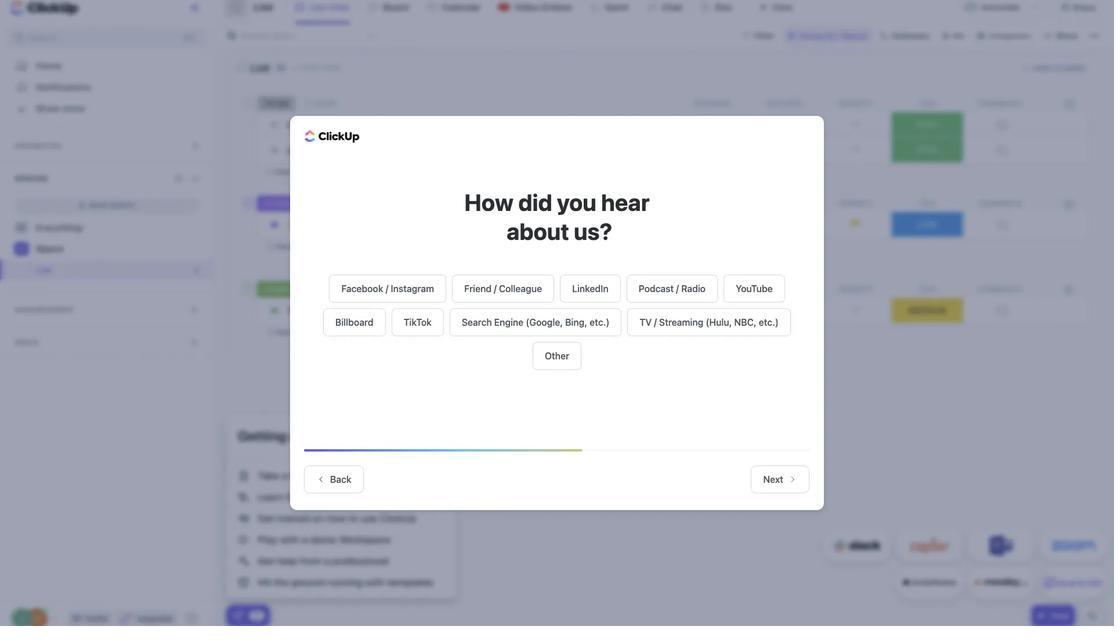 Task type: vqa. For each thing, say whether or not it's contained in the screenshot.
the left business time image
no



Task type: describe. For each thing, give the bounding box(es) containing it.
etc.) inside tv / streaming (hulu, nbc, etc.) button
[[759, 317, 779, 328]]

etc.) inside search engine (google, bing, etc.) button
[[590, 317, 609, 328]]

next
[[763, 475, 783, 485]]

us?
[[574, 218, 612, 245]]

how did you hear about us?
[[464, 189, 650, 245]]

streaming
[[659, 317, 703, 328]]

/ for tv
[[654, 317, 657, 328]]

friend / colleague
[[464, 284, 542, 294]]

/ for podcast
[[676, 284, 679, 294]]

clickup logo image
[[305, 130, 360, 143]]

(hulu,
[[706, 317, 732, 328]]

tv / streaming (hulu, nbc, etc.)
[[640, 317, 779, 328]]

tv
[[640, 317, 652, 328]]

tiktok
[[404, 317, 432, 328]]

back
[[330, 475, 351, 485]]

back button
[[304, 466, 364, 494]]

linkedin button
[[560, 275, 621, 303]]

podcast
[[639, 284, 674, 294]]

nbc,
[[734, 317, 756, 328]]

billboard button
[[323, 309, 386, 337]]



Task type: locate. For each thing, give the bounding box(es) containing it.
/ right friend
[[494, 284, 497, 294]]

1 etc.) from the left
[[590, 317, 609, 328]]

/ inside friend / colleague button
[[494, 284, 497, 294]]

search
[[462, 317, 492, 328]]

etc.)
[[590, 317, 609, 328], [759, 317, 779, 328]]

bing,
[[565, 317, 587, 328]]

tv / streaming (hulu, nbc, etc.) button
[[627, 309, 791, 337]]

did
[[518, 189, 552, 216]]

you
[[557, 189, 596, 216]]

facebook / instagram button
[[329, 275, 446, 303]]

/ inside tv / streaming (hulu, nbc, etc.) button
[[654, 317, 657, 328]]

hear
[[601, 189, 650, 216]]

other button
[[533, 342, 581, 370]]

about
[[507, 218, 569, 245]]

1 horizontal spatial etc.)
[[759, 317, 779, 328]]

tiktok button
[[391, 309, 444, 337]]

2 etc.) from the left
[[759, 317, 779, 328]]

radio
[[681, 284, 706, 294]]

search engine (google, bing, etc.)
[[462, 317, 609, 328]]

how
[[464, 189, 513, 216]]

/ inside facebook / instagram button
[[386, 284, 388, 294]]

/ right the facebook
[[386, 284, 388, 294]]

podcast / radio
[[639, 284, 706, 294]]

etc.) right bing,
[[590, 317, 609, 328]]

friend / colleague button
[[452, 275, 554, 303]]

/ for friend
[[494, 284, 497, 294]]

engine
[[494, 317, 523, 328]]

/ left radio
[[676, 284, 679, 294]]

colleague
[[499, 284, 542, 294]]

facebook / instagram
[[341, 284, 434, 294]]

search engine (google, bing, etc.) button
[[450, 309, 622, 337]]

next button
[[751, 466, 809, 494]]

instagram
[[391, 284, 434, 294]]

(google,
[[526, 317, 563, 328]]

youtube
[[736, 284, 773, 294]]

/ for facebook
[[386, 284, 388, 294]]

podcast / radio button
[[627, 275, 718, 303]]

/
[[386, 284, 388, 294], [494, 284, 497, 294], [676, 284, 679, 294], [654, 317, 657, 328]]

youtube button
[[724, 275, 785, 303]]

0 horizontal spatial etc.)
[[590, 317, 609, 328]]

friend
[[464, 284, 491, 294]]

etc.) right nbc,
[[759, 317, 779, 328]]

billboard
[[335, 317, 373, 328]]

/ right tv
[[654, 317, 657, 328]]

other
[[545, 351, 569, 361]]

/ inside the podcast / radio button
[[676, 284, 679, 294]]

linkedin
[[572, 284, 609, 294]]

facebook
[[341, 284, 383, 294]]



